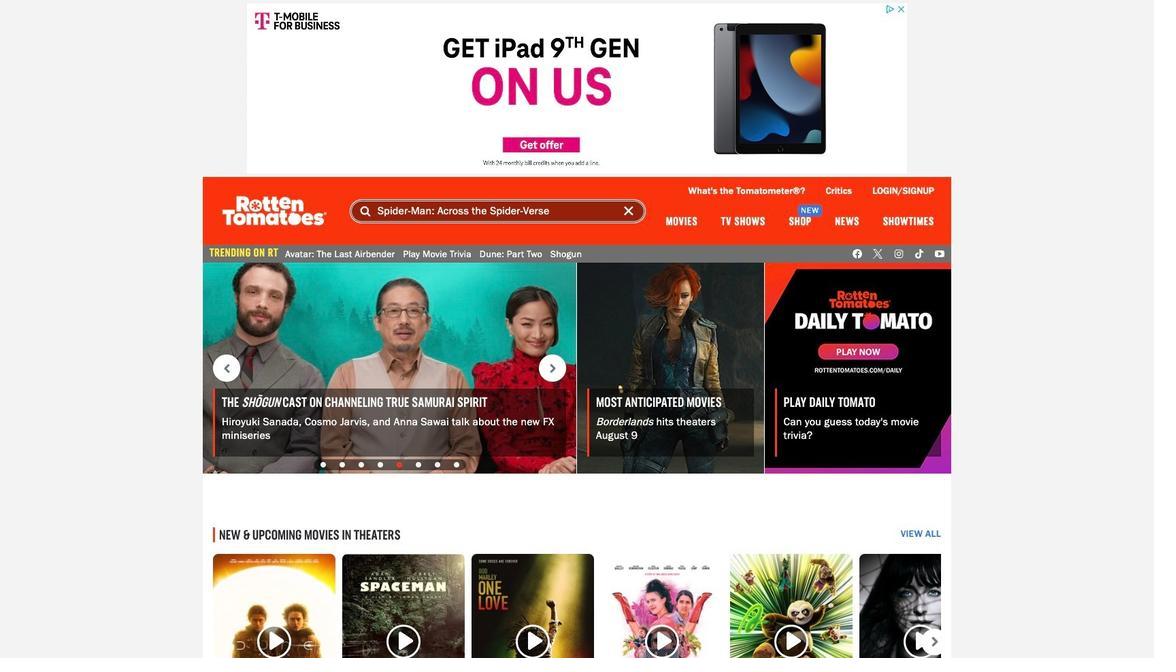 Task type: locate. For each thing, give the bounding box(es) containing it.
navigation bar element
[[203, 177, 951, 245]]



